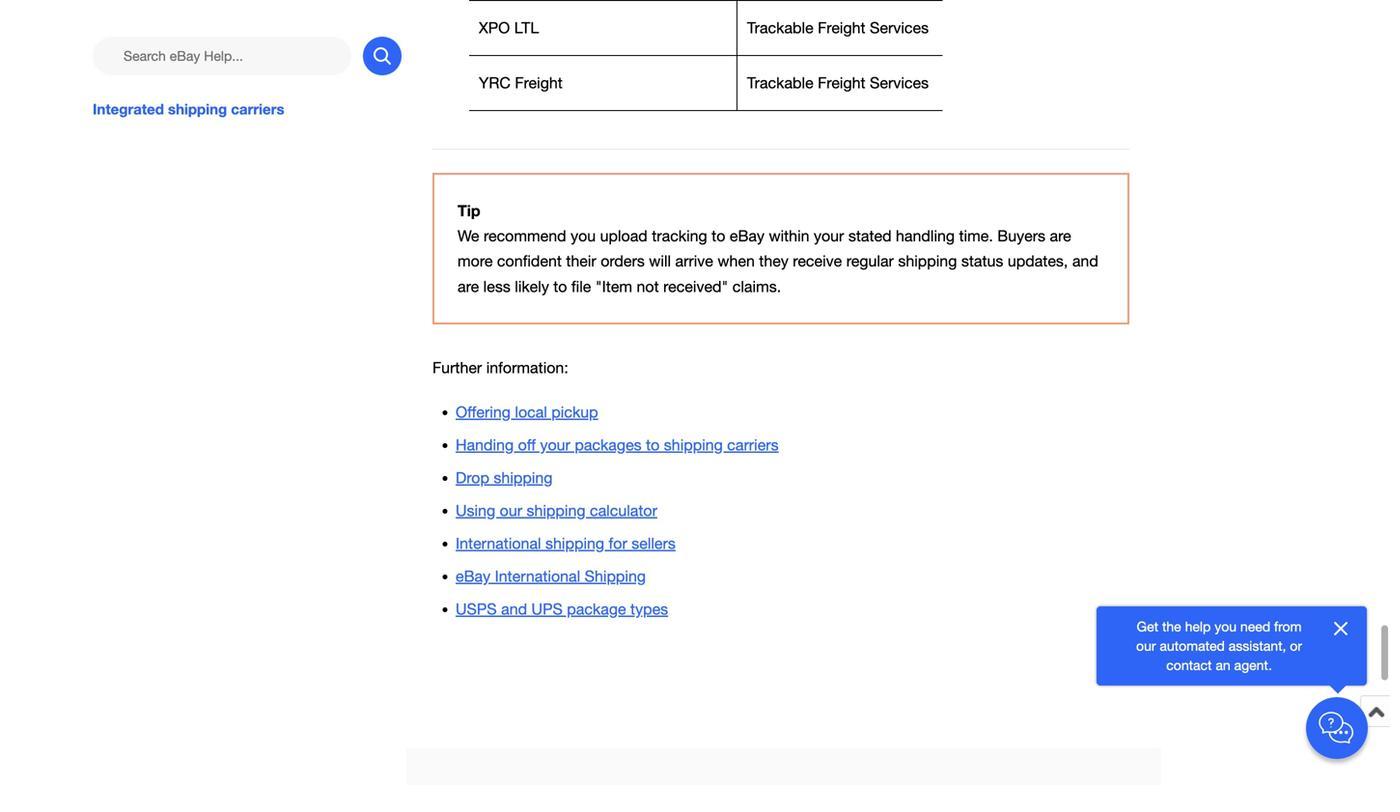 Task type: describe. For each thing, give the bounding box(es) containing it.
calculator
[[590, 502, 658, 520]]

0 horizontal spatial ebay
[[456, 567, 491, 585]]

1 vertical spatial international
[[495, 567, 581, 585]]

0 vertical spatial carriers
[[231, 100, 284, 118]]

status
[[962, 252, 1004, 270]]

their
[[566, 252, 597, 270]]

using our shipping calculator link
[[456, 502, 658, 520]]

time.
[[959, 227, 994, 245]]

updates,
[[1008, 252, 1068, 270]]

get the help you need from our automated assistant, or contact an agent. tooltip
[[1128, 617, 1311, 675]]

usps
[[456, 600, 497, 618]]

types
[[631, 600, 668, 618]]

information:
[[486, 359, 569, 377]]

shipping down off
[[494, 469, 553, 487]]

0 vertical spatial international
[[456, 534, 541, 552]]

when
[[718, 252, 755, 270]]

ebay international shipping link
[[456, 567, 646, 585]]

orders
[[601, 252, 645, 270]]

1 horizontal spatial carriers
[[727, 436, 779, 454]]

more
[[458, 252, 493, 270]]

file
[[572, 277, 591, 295]]

get the help you need from our automated assistant, or contact an agent.
[[1137, 619, 1303, 673]]

drop shipping
[[456, 469, 553, 487]]

usps and ups package types link
[[456, 600, 668, 618]]

stated
[[849, 227, 892, 245]]

our inside 'get the help you need from our automated assistant, or contact an agent.'
[[1137, 638, 1156, 654]]

usps and ups package types
[[456, 600, 668, 618]]

0 horizontal spatial and
[[501, 600, 527, 618]]

Search eBay Help... text field
[[93, 37, 352, 75]]

integrated shipping carriers
[[93, 100, 284, 118]]

ups
[[532, 600, 563, 618]]

xpo
[[479, 19, 510, 37]]

from
[[1275, 619, 1302, 634]]

yrc
[[479, 74, 511, 92]]

freight for xpo ltl
[[818, 19, 866, 37]]

0 horizontal spatial our
[[500, 502, 523, 520]]

handing
[[456, 436, 514, 454]]

your inside tip we recommend you upload tracking to ebay within your stated handling time. buyers are more confident their orders will arrive when they receive regular shipping status updates, and are less likely to file "item not received" claims.
[[814, 227, 844, 245]]

ebay inside tip we recommend you upload tracking to ebay within your stated handling time. buyers are more confident their orders will arrive when they receive regular shipping status updates, and are less likely to file "item not received" claims.
[[730, 227, 765, 245]]

xpo ltl
[[479, 19, 539, 37]]

drop
[[456, 469, 490, 487]]

recommend
[[484, 227, 567, 245]]

1 vertical spatial your
[[540, 436, 571, 454]]

using
[[456, 502, 496, 520]]

further information:
[[433, 359, 569, 377]]

yrc freight
[[479, 74, 563, 92]]

using our shipping calculator
[[456, 502, 658, 520]]

local
[[515, 403, 547, 421]]

integrated shipping carriers link
[[93, 99, 402, 120]]

less
[[484, 277, 511, 295]]

packages
[[575, 436, 642, 454]]

shipping
[[585, 567, 646, 585]]

shipping down using our shipping calculator link
[[546, 534, 605, 552]]

integrated
[[93, 100, 164, 118]]

trackable freight services for yrc freight
[[747, 74, 929, 92]]

shipping inside integrated shipping carriers link
[[168, 100, 227, 118]]

assistant,
[[1229, 638, 1287, 654]]

received"
[[664, 277, 728, 295]]

and inside tip we recommend you upload tracking to ebay within your stated handling time. buyers are more confident their orders will arrive when they receive regular shipping status updates, and are less likely to file "item not received" claims.
[[1073, 252, 1099, 270]]



Task type: locate. For each thing, give the bounding box(es) containing it.
carriers
[[231, 100, 284, 118], [727, 436, 779, 454]]

0 horizontal spatial carriers
[[231, 100, 284, 118]]

for
[[609, 534, 628, 552]]

shipping up international shipping for sellers
[[527, 502, 586, 520]]

need
[[1241, 619, 1271, 634]]

0 vertical spatial and
[[1073, 252, 1099, 270]]

and left the "ups"
[[501, 600, 527, 618]]

get
[[1137, 619, 1159, 634]]

they
[[759, 252, 789, 270]]

2 trackable from the top
[[747, 74, 814, 92]]

shipping inside tip we recommend you upload tracking to ebay within your stated handling time. buyers are more confident their orders will arrive when they receive regular shipping status updates, and are less likely to file "item not received" claims.
[[898, 252, 957, 270]]

arrive
[[676, 252, 714, 270]]

international down using
[[456, 534, 541, 552]]

2 trackable freight services from the top
[[747, 74, 929, 92]]

an
[[1216, 657, 1231, 673]]

1 vertical spatial trackable
[[747, 74, 814, 92]]

are
[[1050, 227, 1072, 245], [458, 277, 479, 295]]

you up their
[[571, 227, 596, 245]]

buyers
[[998, 227, 1046, 245]]

1 vertical spatial carriers
[[727, 436, 779, 454]]

our down get
[[1137, 638, 1156, 654]]

0 vertical spatial are
[[1050, 227, 1072, 245]]

0 vertical spatial to
[[712, 227, 726, 245]]

1 trackable freight services from the top
[[747, 19, 929, 37]]

to
[[712, 227, 726, 245], [554, 277, 567, 295], [646, 436, 660, 454]]

you inside 'get the help you need from our automated assistant, or contact an agent.'
[[1215, 619, 1237, 634]]

1 vertical spatial trackable freight services
[[747, 74, 929, 92]]

you for tip
[[571, 227, 596, 245]]

ebay
[[730, 227, 765, 245], [456, 567, 491, 585]]

not
[[637, 277, 659, 295]]

you inside tip we recommend you upload tracking to ebay within your stated handling time. buyers are more confident their orders will arrive when they receive regular shipping status updates, and are less likely to file "item not received" claims.
[[571, 227, 596, 245]]

"item
[[596, 277, 633, 295]]

services for yrc freight
[[870, 74, 929, 92]]

pickup
[[552, 403, 598, 421]]

2 vertical spatial to
[[646, 436, 660, 454]]

trackable for freight
[[747, 74, 814, 92]]

0 vertical spatial our
[[500, 502, 523, 520]]

claims.
[[733, 277, 781, 295]]

drop shipping link
[[456, 469, 553, 487]]

1 horizontal spatial and
[[1073, 252, 1099, 270]]

and
[[1073, 252, 1099, 270], [501, 600, 527, 618]]

package
[[567, 600, 626, 618]]

handling
[[896, 227, 955, 245]]

offering local pickup link
[[456, 403, 598, 421]]

trackable
[[747, 19, 814, 37], [747, 74, 814, 92]]

ebay international shipping
[[456, 567, 646, 585]]

our down drop shipping
[[500, 502, 523, 520]]

international up the "ups"
[[495, 567, 581, 585]]

1 vertical spatial and
[[501, 600, 527, 618]]

to left "file"
[[554, 277, 567, 295]]

trackable for ltl
[[747, 19, 814, 37]]

sellers
[[632, 534, 676, 552]]

are down more
[[458, 277, 479, 295]]

2 services from the top
[[870, 74, 929, 92]]

agent.
[[1235, 657, 1273, 673]]

1 vertical spatial ebay
[[456, 567, 491, 585]]

handing off your packages to shipping carriers link
[[456, 436, 779, 454]]

1 horizontal spatial ebay
[[730, 227, 765, 245]]

shipping right "packages"
[[664, 436, 723, 454]]

international shipping for sellers link
[[456, 534, 676, 552]]

1 horizontal spatial your
[[814, 227, 844, 245]]

tracking
[[652, 227, 708, 245]]

0 vertical spatial trackable freight services
[[747, 19, 929, 37]]

0 vertical spatial services
[[870, 19, 929, 37]]

freight for yrc freight
[[818, 74, 866, 92]]

our
[[500, 502, 523, 520], [1137, 638, 1156, 654]]

confident
[[497, 252, 562, 270]]

off
[[518, 436, 536, 454]]

0 vertical spatial you
[[571, 227, 596, 245]]

0 horizontal spatial to
[[554, 277, 567, 295]]

your
[[814, 227, 844, 245], [540, 436, 571, 454]]

0 horizontal spatial your
[[540, 436, 571, 454]]

automated
[[1160, 638, 1225, 654]]

international
[[456, 534, 541, 552], [495, 567, 581, 585]]

to right "packages"
[[646, 436, 660, 454]]

1 trackable from the top
[[747, 19, 814, 37]]

shipping down handling
[[898, 252, 957, 270]]

tip
[[458, 201, 481, 220]]

to up the when
[[712, 227, 726, 245]]

or
[[1290, 638, 1303, 654]]

are up updates, on the top right of the page
[[1050, 227, 1072, 245]]

and right updates, on the top right of the page
[[1073, 252, 1099, 270]]

1 horizontal spatial our
[[1137, 638, 1156, 654]]

1 services from the top
[[870, 19, 929, 37]]

0 vertical spatial your
[[814, 227, 844, 245]]

tip we recommend you upload tracking to ebay within your stated handling time. buyers are more confident their orders will arrive when they receive regular shipping status updates, and are less likely to file "item not received" claims.
[[458, 201, 1099, 295]]

1 horizontal spatial are
[[1050, 227, 1072, 245]]

your right off
[[540, 436, 571, 454]]

likely
[[515, 277, 549, 295]]

0 vertical spatial trackable
[[747, 19, 814, 37]]

ebay up the when
[[730, 227, 765, 245]]

1 vertical spatial you
[[1215, 619, 1237, 634]]

1 vertical spatial services
[[870, 74, 929, 92]]

trackable freight services
[[747, 19, 929, 37], [747, 74, 929, 92]]

2 horizontal spatial to
[[712, 227, 726, 245]]

you
[[571, 227, 596, 245], [1215, 619, 1237, 634]]

offering local pickup
[[456, 403, 598, 421]]

the
[[1163, 619, 1182, 634]]

will
[[649, 252, 671, 270]]

international shipping for sellers
[[456, 534, 676, 552]]

further
[[433, 359, 482, 377]]

offering
[[456, 403, 511, 421]]

shipping down 'search ebay help...' text box
[[168, 100, 227, 118]]

0 horizontal spatial are
[[458, 277, 479, 295]]

regular
[[847, 252, 894, 270]]

0 vertical spatial ebay
[[730, 227, 765, 245]]

1 horizontal spatial to
[[646, 436, 660, 454]]

within
[[769, 227, 810, 245]]

1 horizontal spatial you
[[1215, 619, 1237, 634]]

services for xpo ltl
[[870, 19, 929, 37]]

ebay up usps
[[456, 567, 491, 585]]

you for get
[[1215, 619, 1237, 634]]

ltl
[[514, 19, 539, 37]]

receive
[[793, 252, 842, 270]]

upload
[[600, 227, 648, 245]]

1 vertical spatial to
[[554, 277, 567, 295]]

help
[[1186, 619, 1211, 634]]

trackable freight services for xpo ltl
[[747, 19, 929, 37]]

handing off your packages to shipping carriers
[[456, 436, 779, 454]]

we
[[458, 227, 479, 245]]

freight
[[818, 19, 866, 37], [515, 74, 563, 92], [818, 74, 866, 92]]

contact
[[1167, 657, 1212, 673]]

your up receive
[[814, 227, 844, 245]]

shipping
[[168, 100, 227, 118], [898, 252, 957, 270], [664, 436, 723, 454], [494, 469, 553, 487], [527, 502, 586, 520], [546, 534, 605, 552]]

1 vertical spatial our
[[1137, 638, 1156, 654]]

you right 'help'
[[1215, 619, 1237, 634]]

1 vertical spatial are
[[458, 277, 479, 295]]

0 horizontal spatial you
[[571, 227, 596, 245]]

services
[[870, 19, 929, 37], [870, 74, 929, 92]]



Task type: vqa. For each thing, say whether or not it's contained in the screenshot.
the Buy in the Buy 1 $19.99/ea
no



